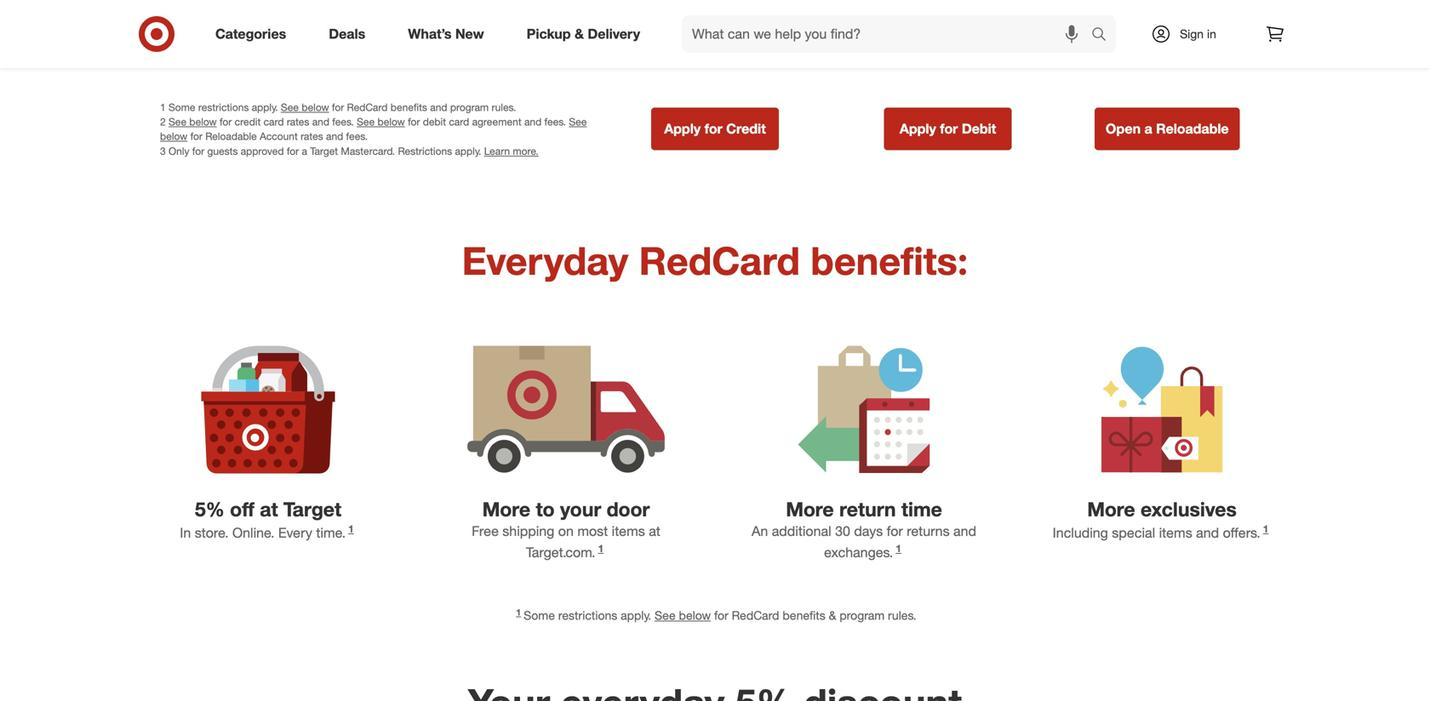 Task type: locate. For each thing, give the bounding box(es) containing it.
0 horizontal spatial card
[[264, 115, 284, 128]]

most
[[577, 523, 608, 540]]

in
[[1207, 26, 1216, 41]]

0 horizontal spatial a
[[302, 145, 307, 157]]

2 horizontal spatial more
[[1087, 497, 1135, 521]]

0 vertical spatial restrictions
[[198, 101, 249, 114]]

at
[[341, 29, 352, 46], [260, 497, 278, 521], [649, 523, 660, 540]]

1 horizontal spatial program
[[840, 608, 885, 623]]

apply. for &
[[621, 608, 651, 623]]

apply for apply for debit
[[900, 121, 936, 137]]

1 horizontal spatial benefits
[[783, 608, 826, 623]]

only
[[169, 145, 189, 157]]

1 vertical spatial at
[[260, 497, 278, 521]]

restrictions inside "1 some restrictions apply. see below for redcard benefits and program rules. 2 see below for credit card rates and fees. see below for debit card agreement and fees."
[[198, 101, 249, 114]]

2 horizontal spatial apply.
[[621, 608, 651, 623]]

at inside free shipping on most items at target.com.
[[649, 523, 660, 540]]

free shipping on most items at target.com.
[[472, 523, 660, 561]]

1 vertical spatial apply.
[[455, 145, 481, 157]]

1 vertical spatial &
[[829, 608, 836, 623]]

1 apply from the left
[[664, 121, 701, 137]]

some inside "1 some restrictions apply. see below for redcard benefits & program rules."
[[524, 608, 555, 623]]

items down door
[[612, 523, 645, 540]]

what's new
[[408, 26, 484, 42]]

for inside "1 some restrictions apply. see below for redcard benefits & program rules."
[[714, 608, 728, 623]]

1 vertical spatial restrictions
[[558, 608, 617, 623]]

1 horizontal spatial rules.
[[888, 608, 917, 623]]

program inside "1 some restrictions apply. see below for redcard benefits and program rules. 2 see below for credit card rates and fees. see below for debit card agreement and fees."
[[450, 101, 489, 114]]

credit
[[726, 121, 766, 137]]

categories
[[215, 26, 286, 42]]

1 right offers.
[[1263, 523, 1269, 535]]

shipping
[[503, 523, 555, 540]]

apply left 'credit'
[[664, 121, 701, 137]]

more up special
[[1087, 497, 1135, 521]]

1 link for 5% off at target
[[346, 523, 356, 541]]

program down "exchanges."
[[840, 608, 885, 623]]

0 horizontal spatial reloadable
[[205, 130, 257, 143]]

0 vertical spatial rules.
[[492, 101, 516, 114]]

1 horizontal spatial more
[[786, 497, 834, 521]]

reloadable
[[1156, 121, 1229, 137], [205, 130, 257, 143]]

items inside more exclusives including special items and offers. 1
[[1159, 525, 1192, 541]]

withdrawal
[[195, 29, 260, 46]]

1 vertical spatial rules.
[[888, 608, 917, 623]]

1
[[160, 101, 166, 114], [348, 523, 354, 535], [1263, 523, 1269, 535], [598, 542, 604, 555], [896, 542, 901, 555], [516, 607, 521, 618]]

items for exclusives
[[1159, 525, 1192, 541]]

1 vertical spatial redcard
[[639, 237, 800, 284]]

at right '$40'
[[341, 29, 352, 46]]

rates
[[287, 115, 309, 128], [301, 130, 323, 143]]

card
[[264, 115, 284, 128], [449, 115, 469, 128]]

restrictions inside "1 some restrictions apply. see below for redcard benefits & program rules."
[[558, 608, 617, 623]]

apply inside apply for debit link
[[900, 121, 936, 137]]

1 some restrictions apply. see below for redcard benefits and program rules. 2 see below for credit card rates and fees. see below for debit card agreement and fees.
[[160, 101, 566, 128]]

benefits down "exchanges."
[[783, 608, 826, 623]]

0 vertical spatial benefits
[[391, 101, 427, 114]]

0 vertical spatial at
[[341, 29, 352, 46]]

2 horizontal spatial at
[[649, 523, 660, 540]]

rules. inside "1 some restrictions apply. see below for redcard benefits & program rules."
[[888, 608, 917, 623]]

1 vertical spatial some
[[524, 608, 555, 623]]

0 vertical spatial redcard
[[347, 101, 388, 114]]

some inside "1 some restrictions apply. see below for redcard benefits and program rules. 2 see below for credit card rates and fees. see below for debit card agreement and fees."
[[169, 101, 195, 114]]

0 vertical spatial program
[[450, 101, 489, 114]]

return
[[839, 497, 896, 521]]

apply inside "apply for credit" link
[[664, 121, 701, 137]]

more to your door
[[482, 497, 650, 521]]

online.
[[232, 525, 275, 541]]

0 vertical spatial some
[[169, 101, 195, 114]]

1 more from the left
[[482, 497, 530, 521]]

more return time
[[786, 497, 942, 521]]

more up additional
[[786, 497, 834, 521]]

items inside free shipping on most items at target.com.
[[612, 523, 645, 540]]

& right "pickup"
[[575, 26, 584, 42]]

some up only
[[169, 101, 195, 114]]

0 horizontal spatial some
[[169, 101, 195, 114]]

a right open
[[1145, 121, 1152, 137]]

for inside the an additional 30 days for returns and exchanges.
[[887, 523, 903, 540]]

target
[[310, 145, 338, 157], [283, 497, 341, 521]]

& down "exchanges."
[[829, 608, 836, 623]]

2 card from the left
[[449, 115, 469, 128]]

restrictions down "target.com."
[[558, 608, 617, 623]]

and inside more exclusives including special items and offers. 1
[[1196, 525, 1219, 541]]

1 vertical spatial program
[[840, 608, 885, 623]]

open a reloadable link
[[1095, 108, 1240, 150]]

0 vertical spatial &
[[575, 26, 584, 42]]

2 vertical spatial apply.
[[621, 608, 651, 623]]

more inside more exclusives including special items and offers. 1
[[1087, 497, 1135, 521]]

1 horizontal spatial items
[[1159, 525, 1192, 541]]

up
[[280, 29, 295, 46]]

rules. down "exchanges."
[[888, 608, 917, 623]]

0 horizontal spatial apply.
[[252, 101, 278, 114]]

program up agreement
[[450, 101, 489, 114]]

1 inside "1 some restrictions apply. see below for redcard benefits and program rules. 2 see below for credit card rates and fees. see below for debit card agreement and fees."
[[160, 101, 166, 114]]

0 horizontal spatial more
[[482, 497, 530, 521]]

apply. inside "1 some restrictions apply. see below for redcard benefits & program rules."
[[621, 608, 651, 623]]

special
[[1112, 525, 1155, 541]]

for
[[332, 101, 344, 114], [220, 115, 232, 128], [408, 115, 420, 128], [705, 121, 722, 137], [940, 121, 958, 137], [190, 130, 203, 143], [192, 145, 204, 157], [287, 145, 299, 157], [887, 523, 903, 540], [714, 608, 728, 623]]

mastercard.
[[341, 145, 395, 157]]

2 more from the left
[[786, 497, 834, 521]]

3 more from the left
[[1087, 497, 1135, 521]]

more up free
[[482, 497, 530, 521]]

0 horizontal spatial rules.
[[492, 101, 516, 114]]

what's
[[408, 26, 452, 42]]

at down door
[[649, 523, 660, 540]]

apply. inside "1 some restrictions apply. see below for redcard benefits and program rules. 2 see below for credit card rates and fees. see below for debit card agreement and fees."
[[252, 101, 278, 114]]

1 inside more exclusives including special items and offers. 1
[[1263, 523, 1269, 535]]

restrictions up credit
[[198, 101, 249, 114]]

below
[[302, 101, 329, 114], [189, 115, 217, 128], [378, 115, 405, 128], [160, 130, 187, 143], [679, 608, 711, 623]]

0 horizontal spatial at
[[260, 497, 278, 521]]

apply.
[[252, 101, 278, 114], [455, 145, 481, 157], [621, 608, 651, 623]]

to right up
[[299, 29, 311, 46]]

and
[[430, 101, 447, 114], [312, 115, 329, 128], [524, 115, 542, 128], [326, 130, 343, 143], [953, 523, 976, 540], [1196, 525, 1219, 541]]

rules. for and
[[492, 101, 516, 114]]

1 some restrictions apply. see below for redcard benefits & program rules.
[[516, 607, 917, 623]]

some for and
[[169, 101, 195, 114]]

1 vertical spatial a
[[302, 145, 307, 157]]

an
[[752, 523, 768, 540]]

5%
[[195, 497, 225, 521]]

more return time icon image
[[798, 346, 930, 474]]

2 apply from the left
[[900, 121, 936, 137]]

1 horizontal spatial restrictions
[[558, 608, 617, 623]]

redcard inside "1 some restrictions apply. see below for redcard benefits and program rules. 2 see below for credit card rates and fees. see below for debit card agreement and fees."
[[347, 101, 388, 114]]

program inside "1 some restrictions apply. see below for redcard benefits & program rules."
[[840, 608, 885, 623]]

some
[[169, 101, 195, 114], [524, 608, 555, 623]]

1 vertical spatial target
[[283, 497, 341, 521]]

pickup & delivery link
[[512, 15, 661, 53]]

1 vertical spatial to
[[536, 497, 555, 521]]

1 horizontal spatial some
[[524, 608, 555, 623]]

cash withdrawal of up to $40 at checkout
[[160, 29, 412, 46]]

to
[[299, 29, 311, 46], [536, 497, 555, 521]]

0 vertical spatial to
[[299, 29, 311, 46]]

target left mastercard.
[[310, 145, 338, 157]]

1 up 2
[[160, 101, 166, 114]]

a
[[1145, 121, 1152, 137], [302, 145, 307, 157]]

program for and
[[450, 101, 489, 114]]

card right debit
[[449, 115, 469, 128]]

0 horizontal spatial items
[[612, 523, 645, 540]]

see
[[281, 101, 299, 114], [169, 115, 187, 128], [357, 115, 375, 128], [569, 115, 587, 128], [655, 608, 676, 623]]

target inside 5% off at target in store. online. every time. 1
[[283, 497, 341, 521]]

1 right time.
[[348, 523, 354, 535]]

open a reloadable
[[1106, 121, 1229, 137]]

card up for reloadable account rates and fees.
[[264, 115, 284, 128]]

benefits
[[391, 101, 427, 114], [783, 608, 826, 623]]

delivery
[[588, 26, 640, 42]]

0 horizontal spatial program
[[450, 101, 489, 114]]

program for &
[[840, 608, 885, 623]]

a inside open a reloadable link
[[1145, 121, 1152, 137]]

0 horizontal spatial apply
[[664, 121, 701, 137]]

1 horizontal spatial apply
[[900, 121, 936, 137]]

1 horizontal spatial card
[[449, 115, 469, 128]]

1 horizontal spatial a
[[1145, 121, 1152, 137]]

1 inside 5% off at target in store. online. every time. 1
[[348, 523, 354, 535]]

redcard
[[347, 101, 388, 114], [639, 237, 800, 284], [732, 608, 779, 623]]

program
[[450, 101, 489, 114], [840, 608, 885, 623]]

2 vertical spatial at
[[649, 523, 660, 540]]

&
[[575, 26, 584, 42], [829, 608, 836, 623]]

benefits up debit
[[391, 101, 427, 114]]

30
[[835, 523, 850, 540]]

free
[[472, 523, 499, 540]]

1 vertical spatial benefits
[[783, 608, 826, 623]]

some for &
[[524, 608, 555, 623]]

gift icon image
[[1101, 346, 1223, 474]]

search
[[1084, 27, 1125, 44]]

1 horizontal spatial &
[[829, 608, 836, 623]]

below inside "1 some restrictions apply. see below for redcard benefits & program rules."
[[679, 608, 711, 623]]

1 link
[[346, 523, 356, 541], [1261, 523, 1271, 541], [595, 542, 606, 561], [893, 542, 904, 561]]

benefits inside "1 some restrictions apply. see below for redcard benefits & program rules."
[[783, 608, 826, 623]]

restrictions for &
[[558, 608, 617, 623]]

account
[[260, 130, 298, 143]]

reloadable up the guests
[[205, 130, 257, 143]]

in
[[180, 525, 191, 541]]

see below
[[160, 115, 587, 143]]

0 vertical spatial rates
[[287, 115, 309, 128]]

reloadable right open
[[1156, 121, 1229, 137]]

rates right account
[[301, 130, 323, 143]]

some down "target.com."
[[524, 608, 555, 623]]

apply left the "debit" at the right
[[900, 121, 936, 137]]

rules. inside "1 some restrictions apply. see below for redcard benefits and program rules. 2 see below for credit card rates and fees. see below for debit card agreement and fees."
[[492, 101, 516, 114]]

apply
[[664, 121, 701, 137], [900, 121, 936, 137]]

items for shipping
[[612, 523, 645, 540]]

at right off
[[260, 497, 278, 521]]

benefits inside "1 some restrictions apply. see below for redcard benefits and program rules. 2 see below for credit card rates and fees. see below for debit card agreement and fees."
[[391, 101, 427, 114]]

rates up account
[[287, 115, 309, 128]]

more
[[482, 497, 530, 521], [786, 497, 834, 521], [1087, 497, 1135, 521]]

2 vertical spatial redcard
[[732, 608, 779, 623]]

1 horizontal spatial to
[[536, 497, 555, 521]]

redcard inside "1 some restrictions apply. see below for redcard benefits & program rules."
[[732, 608, 779, 623]]

0 horizontal spatial benefits
[[391, 101, 427, 114]]

apply for debit
[[900, 121, 996, 137]]

a down for reloadable account rates and fees.
[[302, 145, 307, 157]]

0 horizontal spatial restrictions
[[198, 101, 249, 114]]

rules. up agreement
[[492, 101, 516, 114]]

1 down shipping
[[516, 607, 521, 618]]

guests
[[207, 145, 238, 157]]

0 vertical spatial a
[[1145, 121, 1152, 137]]

what's new link
[[394, 15, 505, 53]]

rules.
[[492, 101, 516, 114], [888, 608, 917, 623]]

items down exclusives
[[1159, 525, 1192, 541]]

target up every at the bottom of page
[[283, 497, 341, 521]]

apply for apply for credit
[[664, 121, 701, 137]]

restrictions
[[198, 101, 249, 114], [558, 608, 617, 623]]

to up shipping
[[536, 497, 555, 521]]

0 vertical spatial apply.
[[252, 101, 278, 114]]



Task type: vqa. For each thing, say whether or not it's contained in the screenshot.
left a
yes



Task type: describe. For each thing, give the bounding box(es) containing it.
3
[[160, 145, 166, 157]]

1 horizontal spatial reloadable
[[1156, 121, 1229, 137]]

redcard for and
[[347, 101, 388, 114]]

see inside "1 some restrictions apply. see below for redcard benefits & program rules."
[[655, 608, 676, 623]]

What can we help you find? suggestions appear below search field
[[682, 15, 1096, 53]]

apply for credit link
[[651, 108, 779, 150]]

& inside "1 some restrictions apply. see below for redcard benefits & program rules."
[[829, 608, 836, 623]]

—
[[709, 29, 721, 46]]

everyday
[[462, 237, 628, 284]]

1 link for more to your door
[[595, 542, 606, 561]]

0 vertical spatial target
[[310, 145, 338, 157]]

debit
[[962, 121, 996, 137]]

days
[[854, 523, 883, 540]]

sign in
[[1180, 26, 1216, 41]]

more.
[[513, 145, 539, 157]]

3 only for guests approved for a target mastercard. restrictions apply. learn more.
[[160, 145, 539, 157]]

search button
[[1084, 15, 1125, 56]]

restrictions
[[398, 145, 452, 157]]

apply. for and
[[252, 101, 278, 114]]

1 inside "1 some restrictions apply. see below for redcard benefits & program rules."
[[516, 607, 521, 618]]

offers.
[[1223, 525, 1261, 541]]

checkout
[[356, 29, 412, 46]]

truck icon image
[[467, 346, 665, 474]]

everyday redcard benefits:
[[462, 237, 968, 284]]

an additional 30 days for returns and exchanges.
[[752, 523, 976, 561]]

redcard for &
[[732, 608, 779, 623]]

see inside see below
[[569, 115, 587, 128]]

every
[[278, 525, 312, 541]]

agreement
[[472, 115, 522, 128]]

approved
[[241, 145, 284, 157]]

returns
[[907, 523, 950, 540]]

benefits for &
[[783, 608, 826, 623]]

apply for debit link
[[884, 108, 1012, 150]]

benefits for and
[[391, 101, 427, 114]]

on
[[558, 523, 574, 540]]

categories link
[[201, 15, 308, 53]]

more exclusives including special items and offers. 1
[[1053, 497, 1269, 541]]

rules. for &
[[888, 608, 917, 623]]

for reloadable account rates and fees.
[[187, 130, 368, 143]]

0 horizontal spatial &
[[575, 26, 584, 42]]

your
[[560, 497, 601, 521]]

1 link for more return time
[[893, 542, 904, 561]]

below inside see below
[[160, 130, 187, 143]]

pickup & delivery
[[527, 26, 640, 42]]

5% off at target in store. online. every time. 1
[[180, 497, 354, 541]]

1 link for more exclusives
[[1261, 523, 1271, 541]]

and inside the an additional 30 days for returns and exchanges.
[[953, 523, 976, 540]]

of
[[264, 29, 276, 46]]

more for more return time
[[786, 497, 834, 521]]

pickup
[[527, 26, 571, 42]]

credit
[[235, 115, 261, 128]]

deals
[[329, 26, 365, 42]]

including
[[1053, 525, 1108, 541]]

open
[[1106, 121, 1141, 137]]

$40
[[315, 29, 337, 46]]

exchanges.
[[824, 544, 893, 561]]

deals link
[[314, 15, 387, 53]]

benefits:
[[811, 237, 968, 284]]

1 horizontal spatial at
[[341, 29, 352, 46]]

cash
[[160, 29, 191, 46]]

apply for credit
[[664, 121, 766, 137]]

restrictions for and
[[198, 101, 249, 114]]

basket icon image
[[201, 346, 335, 474]]

0 horizontal spatial to
[[299, 29, 311, 46]]

1 right "exchanges."
[[896, 542, 901, 555]]

learn
[[484, 145, 510, 157]]

1 card from the left
[[264, 115, 284, 128]]

more for more to your door
[[482, 497, 530, 521]]

rates inside "1 some restrictions apply. see below for redcard benefits and program rules. 2 see below for credit card rates and fees. see below for debit card agreement and fees."
[[287, 115, 309, 128]]

2
[[160, 115, 166, 128]]

1 vertical spatial rates
[[301, 130, 323, 143]]

sign
[[1180, 26, 1204, 41]]

target.com.
[[526, 544, 595, 561]]

exclusives
[[1141, 497, 1237, 521]]

door
[[607, 497, 650, 521]]

store.
[[195, 525, 229, 541]]

1 down most
[[598, 542, 604, 555]]

debit
[[423, 115, 446, 128]]

time
[[901, 497, 942, 521]]

time.
[[316, 525, 346, 541]]

sign in link
[[1136, 15, 1243, 53]]

at inside 5% off at target in store. online. every time. 1
[[260, 497, 278, 521]]

1 horizontal spatial apply.
[[455, 145, 481, 157]]

new
[[455, 26, 484, 42]]

off
[[230, 497, 254, 521]]

additional
[[772, 523, 831, 540]]



